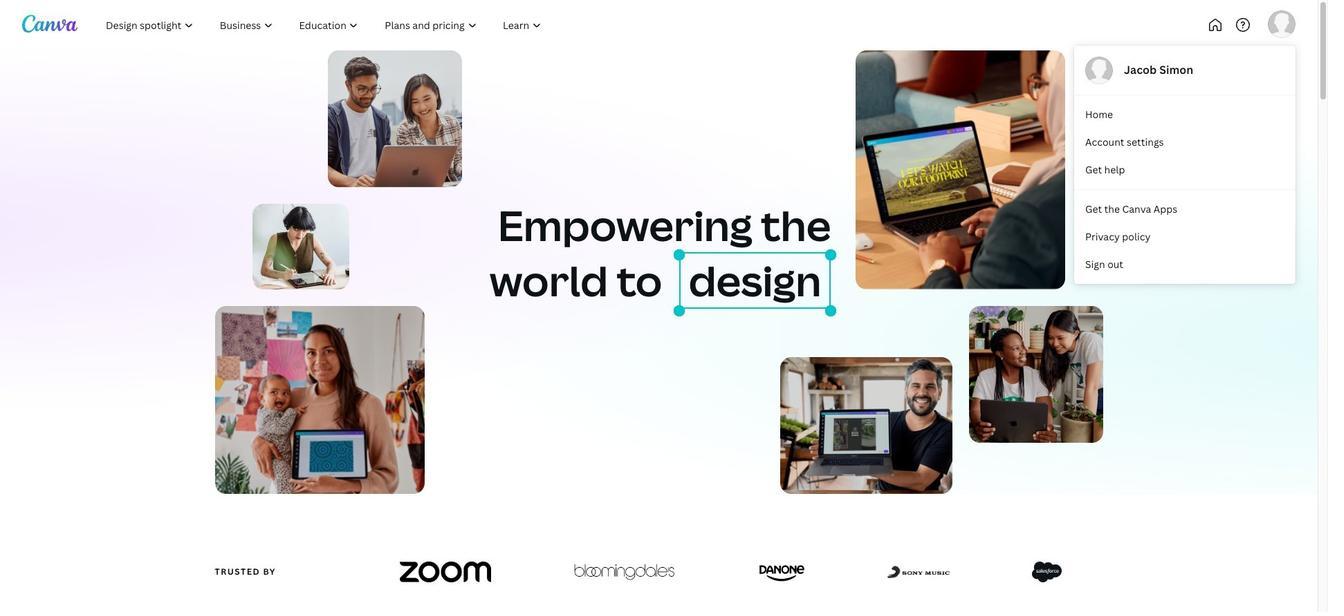 Task type: locate. For each thing, give the bounding box(es) containing it.
menu
[[1074, 46, 1296, 284]]



Task type: describe. For each thing, give the bounding box(es) containing it.
top level navigation element
[[94, 11, 600, 39]]



Task type: vqa. For each thing, say whether or not it's contained in the screenshot.
live
no



